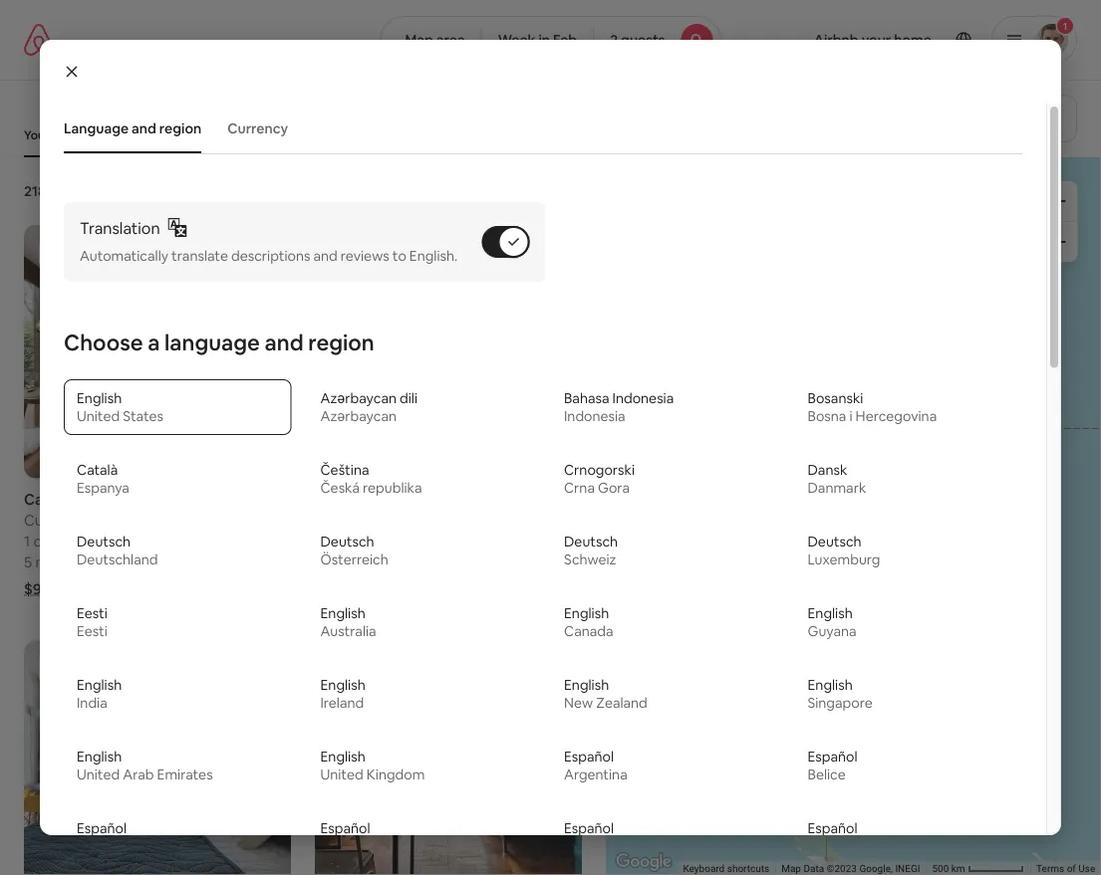 Task type: locate. For each thing, give the bounding box(es) containing it.
2 vertical spatial and
[[265, 329, 303, 357]]

and left reviews
[[313, 247, 338, 265]]

deutsch down (330)
[[564, 533, 618, 551]]

english inside english united states
[[77, 390, 122, 408]]

deutsch down stylish
[[77, 533, 131, 551]]

0 horizontal spatial –
[[126, 553, 133, 572]]

©2023
[[826, 864, 857, 876]]

2 6 from the left
[[428, 553, 436, 572]]

english
[[77, 390, 122, 408], [320, 605, 365, 623], [564, 605, 609, 623], [808, 605, 853, 623], [77, 677, 122, 695], [320, 677, 365, 695], [564, 677, 609, 695], [808, 677, 853, 695], [77, 749, 122, 767], [320, 749, 365, 767]]

1 horizontal spatial in
[[539, 31, 550, 49]]

azərbaycan dili azərbaycan
[[320, 390, 418, 426]]

english inside english australia
[[320, 605, 365, 623]]

2 guests
[[610, 31, 665, 49]]

and for automatically translate descriptions and reviews to english.
[[313, 247, 338, 265]]

1 down cuzco
[[24, 532, 30, 552]]

· inside cabin in cusco, peru cuzco stylish getaway cabin 1 queen bed 5 nights · feb 1 – 6 $975
[[81, 553, 85, 572]]

zealand
[[596, 695, 648, 713]]

descriptions
[[231, 247, 310, 265]]

– right österreich
[[417, 553, 424, 572]]

2 nights from the left
[[326, 553, 369, 572]]

map inside button
[[405, 31, 433, 49]]

map left the week
[[405, 31, 433, 49]]

english for ireland
[[320, 677, 365, 695]]

6 inside 1 double bed 5 nights · feb 1 – 6
[[428, 553, 436, 572]]

5 inside cabin in cusco, peru cuzco stylish getaway cabin 1 queen bed 5 nights · feb 1 – 6 $975
[[24, 553, 32, 572]]

2 – from the left
[[417, 553, 424, 572]]

2 horizontal spatial feb
[[553, 31, 577, 49]]

feb inside cabin in cusco, peru cuzco stylish getaway cabin 1 queen bed 5 nights · feb 1 – 6 $975
[[88, 553, 113, 572]]

azərbaycan
[[320, 390, 397, 408], [320, 408, 397, 426]]

united for english united arab emirates
[[77, 767, 120, 784]]

español inside 'español argentina'
[[564, 749, 614, 767]]

a
[[148, 329, 160, 357]]

tab list containing language and region
[[54, 104, 1022, 153]]

deutsch inside deutsch österreich
[[320, 533, 374, 551]]

1 bed from the left
[[80, 532, 107, 552]]

español down english united kingdom
[[320, 820, 370, 838]]

and right language
[[265, 329, 303, 357]]

0 horizontal spatial nights
[[35, 553, 78, 572]]

cabin
[[24, 490, 65, 510], [183, 511, 223, 531]]

0 horizontal spatial and
[[132, 120, 156, 138]]

500
[[932, 864, 949, 876]]

automatically translate descriptions and reviews to english.
[[80, 247, 458, 265]]

region
[[159, 120, 202, 138], [308, 329, 374, 357]]

united left arab
[[77, 767, 120, 784]]

english down schweiz at the right of the page
[[564, 605, 609, 623]]

english canada
[[564, 605, 613, 641]]

0 horizontal spatial ·
[[81, 553, 85, 572]]

english new zealand
[[564, 677, 648, 713]]

arab
[[123, 767, 154, 784]]

1 vertical spatial cabin
[[183, 511, 223, 531]]

0 vertical spatial cabin
[[24, 490, 65, 510]]

hercegovina
[[856, 408, 937, 426]]

english down luxemburg at right bottom
[[808, 605, 853, 623]]

español for 3rd español link from the right
[[320, 820, 370, 838]]

region up azərbaycan dili azərbaycan
[[308, 329, 374, 357]]

6 down getaway on the left of the page
[[137, 553, 145, 572]]

dansk
[[808, 462, 847, 480]]

català
[[77, 462, 118, 480]]

bed right double
[[375, 532, 403, 552]]

österreich
[[320, 551, 388, 569]]

español down arab
[[77, 820, 127, 838]]

0 vertical spatial and
[[132, 120, 156, 138]]

english inside english united arab emirates
[[77, 749, 122, 767]]

· down double
[[372, 553, 375, 572]]

(330)
[[545, 490, 582, 510]]

0 horizontal spatial map
[[405, 31, 433, 49]]

$975 button
[[24, 580, 183, 599]]

1 horizontal spatial feb
[[379, 553, 404, 572]]

republika
[[363, 480, 422, 497]]

add to wishlist: cabin in cusco, peru image
[[251, 240, 275, 264]]

0 horizontal spatial 6
[[137, 553, 145, 572]]

deutsch inside deutsch deutschland
[[77, 533, 131, 551]]

cusco,
[[84, 490, 132, 510]]

data
[[803, 864, 824, 876]]

1 nights from the left
[[35, 553, 78, 572]]

english down eesti eesti
[[77, 677, 122, 695]]

1 horizontal spatial region
[[308, 329, 374, 357]]

1 horizontal spatial bed
[[375, 532, 403, 552]]

english left states at the top of page
[[77, 390, 122, 408]]

1 vertical spatial in
[[68, 490, 81, 510]]

1 vertical spatial and
[[313, 247, 338, 265]]

español for 1st español link
[[77, 820, 127, 838]]

eesti
[[77, 605, 108, 623], [77, 623, 108, 641]]

6 right österreich
[[428, 553, 436, 572]]

language
[[164, 329, 260, 357]]

map left data
[[781, 864, 801, 876]]

4.98 (330)
[[512, 490, 582, 510]]

united
[[77, 408, 120, 426], [77, 767, 120, 784], [320, 767, 363, 784]]

in right the week
[[539, 31, 550, 49]]

choose
[[64, 329, 143, 357]]

1 horizontal spatial map
[[781, 864, 801, 876]]

cabin up cuzco
[[24, 490, 65, 510]]

to
[[392, 247, 406, 265]]

states
[[123, 408, 163, 426]]

deutsch down česká
[[320, 533, 374, 551]]

None search field
[[380, 16, 721, 64]]

eesti eesti
[[77, 605, 108, 641]]

crna
[[564, 480, 595, 497]]

5 up english australia
[[315, 553, 323, 572]]

español link
[[64, 810, 291, 866], [307, 810, 535, 866], [551, 810, 779, 866], [795, 810, 1022, 866]]

– up $975 button on the bottom left
[[126, 553, 133, 572]]

6
[[137, 553, 145, 572], [428, 553, 436, 572]]

218
[[24, 182, 46, 200]]

and left cabins on the left
[[132, 120, 156, 138]]

deutschland
[[77, 551, 158, 569]]

nights down double
[[326, 553, 369, 572]]

places
[[49, 182, 92, 200]]

english inside 'english guyana'
[[808, 605, 853, 623]]

your search
[[24, 128, 90, 143]]

– inside cabin in cusco, peru cuzco stylish getaway cabin 1 queen bed 5 nights · feb 1 – 6 $975
[[126, 553, 133, 572]]

ireland
[[320, 695, 364, 713]]

español down 'new'
[[564, 749, 614, 767]]

1 horizontal spatial –
[[417, 553, 424, 572]]

google,
[[859, 864, 893, 876]]

region up map
[[159, 120, 202, 138]]

map data ©2023 google, inegi
[[781, 864, 920, 876]]

2 5 from the left
[[315, 553, 323, 572]]

1 azərbaycan from the top
[[320, 390, 397, 408]]

english down guyana
[[808, 677, 853, 695]]

english for australia
[[320, 605, 365, 623]]

cabin right getaway on the left of the page
[[183, 511, 223, 531]]

area right map
[[170, 182, 199, 200]]

español belice
[[808, 749, 857, 784]]

english united states
[[77, 390, 163, 426]]

choose a language and currency element
[[52, 104, 1034, 876]]

1 · from the left
[[81, 553, 85, 572]]

english for new zealand
[[564, 677, 609, 695]]

group
[[0, 80, 734, 157], [24, 225, 291, 479], [315, 225, 582, 479], [24, 641, 291, 876], [315, 641, 582, 876]]

0 vertical spatial map
[[405, 31, 433, 49]]

within
[[95, 182, 135, 200]]

1 horizontal spatial area
[[436, 31, 465, 49]]

of
[[1067, 864, 1076, 876]]

· up $975 button on the bottom left
[[81, 553, 85, 572]]

zoom out image
[[1049, 234, 1065, 250]]

cabins
[[163, 128, 202, 143]]

1 eesti from the top
[[77, 605, 108, 623]]

1 horizontal spatial ·
[[372, 553, 375, 572]]

terms
[[1036, 864, 1064, 876]]

1 – from the left
[[126, 553, 133, 572]]

feb inside 1 double bed 5 nights · feb 1 – 6
[[379, 553, 404, 572]]

new
[[564, 695, 593, 713]]

australia
[[320, 623, 376, 641]]

4 deutsch from the left
[[808, 533, 862, 551]]

español up ©2023
[[808, 820, 857, 838]]

feb
[[553, 31, 577, 49], [88, 553, 113, 572], [379, 553, 404, 572]]

1 horizontal spatial cabin
[[183, 511, 223, 531]]

in
[[539, 31, 550, 49], [68, 490, 81, 510]]

english inside english united kingdom
[[320, 749, 365, 767]]

in up stylish
[[68, 490, 81, 510]]

english down österreich
[[320, 605, 365, 623]]

english for guyana
[[808, 605, 853, 623]]

1 5 from the left
[[24, 553, 32, 572]]

3 deutsch from the left
[[564, 533, 618, 551]]

deutsch inside deutsch luxemburg
[[808, 533, 862, 551]]

area inside button
[[436, 31, 465, 49]]

0 vertical spatial region
[[159, 120, 202, 138]]

0 horizontal spatial feb
[[88, 553, 113, 572]]

español down argentina
[[564, 820, 614, 838]]

nights down the queen
[[35, 553, 78, 572]]

united inside english united arab emirates
[[77, 767, 120, 784]]

1 horizontal spatial 6
[[428, 553, 436, 572]]

0 horizontal spatial 5
[[24, 553, 32, 572]]

getaway
[[118, 511, 180, 531]]

218 places within map area
[[24, 182, 199, 200]]

cabin in cusco, peru cuzco stylish getaway cabin 1 queen bed 5 nights · feb 1 – 6 $975
[[24, 490, 223, 599]]

0 vertical spatial area
[[436, 31, 465, 49]]

1 right österreich
[[407, 553, 414, 572]]

nights
[[35, 553, 78, 572], [326, 553, 369, 572]]

united left kingdom
[[320, 767, 363, 784]]

1 vertical spatial area
[[170, 182, 199, 200]]

0 horizontal spatial bed
[[80, 532, 107, 552]]

0 vertical spatial in
[[539, 31, 550, 49]]

add to wishlist: apartment in rio de janeiro, brazil image
[[542, 656, 566, 680]]

1 horizontal spatial 5
[[315, 553, 323, 572]]

dili
[[400, 390, 418, 408]]

4.98
[[512, 490, 542, 510]]

english united arab emirates
[[77, 749, 213, 784]]

united inside english united states
[[77, 408, 120, 426]]

none search field containing map area
[[380, 16, 721, 64]]

1 vertical spatial map
[[781, 864, 801, 876]]

1 deutsch from the left
[[77, 533, 131, 551]]

english left arab
[[77, 749, 122, 767]]

map for map data ©2023 google, inegi
[[781, 864, 801, 876]]

keyboard
[[683, 864, 724, 876]]

week in feb button
[[481, 16, 594, 64]]

2 deutsch from the left
[[320, 533, 374, 551]]

english inside english new zealand
[[564, 677, 609, 695]]

english inside english singapore
[[808, 677, 853, 695]]

español
[[564, 749, 614, 767], [808, 749, 857, 767], [77, 820, 127, 838], [320, 820, 370, 838], [564, 820, 614, 838], [808, 820, 857, 838]]

tab list
[[54, 104, 1022, 153]]

0 horizontal spatial region
[[159, 120, 202, 138]]

english down australia
[[320, 677, 365, 695]]

tab list inside choose a language and currency element
[[54, 104, 1022, 153]]

deutsch schweiz
[[564, 533, 618, 569]]

1 6 from the left
[[137, 553, 145, 572]]

english india
[[77, 677, 122, 713]]

2
[[610, 31, 618, 49]]

bed inside 1 double bed 5 nights · feb 1 – 6
[[375, 532, 403, 552]]

5
[[24, 553, 32, 572], [315, 553, 323, 572]]

in inside button
[[539, 31, 550, 49]]

2 · from the left
[[372, 553, 375, 572]]

1 horizontal spatial nights
[[326, 553, 369, 572]]

0 horizontal spatial in
[[68, 490, 81, 510]]

2 horizontal spatial and
[[313, 247, 338, 265]]

1 horizontal spatial and
[[265, 329, 303, 357]]

in inside cabin in cusco, peru cuzco stylish getaway cabin 1 queen bed 5 nights · feb 1 – 6 $975
[[68, 490, 81, 510]]

2 bed from the left
[[375, 532, 403, 552]]

english down ireland
[[320, 749, 365, 767]]

bed down stylish
[[80, 532, 107, 552]]

united inside english united kingdom
[[320, 767, 363, 784]]

5 up $975
[[24, 553, 32, 572]]

languages dialog
[[40, 40, 1061, 876]]

english down canada
[[564, 677, 609, 695]]

english inside english canada
[[564, 605, 609, 623]]

area left the week
[[436, 31, 465, 49]]

indonesia up crnogorski
[[564, 408, 625, 426]]

crnogorski
[[564, 462, 635, 480]]

united for english united states
[[77, 408, 120, 426]]

argentina
[[564, 767, 628, 784]]

1 vertical spatial region
[[308, 329, 374, 357]]

deutsch down danmark at the bottom
[[808, 533, 862, 551]]

english australia
[[320, 605, 376, 641]]

united left states at the top of page
[[77, 408, 120, 426]]

bed inside cabin in cusco, peru cuzco stylish getaway cabin 1 queen bed 5 nights · feb 1 – 6 $975
[[80, 532, 107, 552]]



Task type: describe. For each thing, give the bounding box(es) containing it.
queen
[[33, 532, 77, 552]]

translation
[[80, 218, 160, 238]]

0 horizontal spatial cabin
[[24, 490, 65, 510]]

deutsch for österreich
[[320, 533, 374, 551]]

1 español link from the left
[[64, 810, 291, 866]]

2 español link from the left
[[307, 810, 535, 866]]

espanya
[[77, 480, 129, 497]]

and for choose a language and region
[[265, 329, 303, 357]]

i
[[850, 408, 853, 426]]

english united kingdom
[[320, 749, 425, 784]]

use
[[1078, 864, 1095, 876]]

region inside language and region button
[[159, 120, 202, 138]]

indonesia right bahasa
[[612, 390, 674, 408]]

english guyana
[[808, 605, 857, 641]]

0 horizontal spatial area
[[170, 182, 199, 200]]

map
[[138, 182, 167, 200]]

in for cabin
[[68, 490, 81, 510]]

nights inside 1 double bed 5 nights · feb 1 – 6
[[326, 553, 369, 572]]

translate
[[172, 247, 228, 265]]

500 km button
[[926, 862, 1030, 876]]

english for india
[[77, 677, 122, 695]]

feb inside week in feb button
[[553, 31, 577, 49]]

language and region button
[[54, 110, 211, 147]]

your
[[24, 128, 50, 143]]

· inside 1 double bed 5 nights · feb 1 – 6
[[372, 553, 375, 572]]

čeština česká republika
[[320, 462, 422, 497]]

cuzco
[[24, 511, 67, 531]]

peru
[[135, 490, 167, 510]]

español for fourth español link
[[808, 820, 857, 838]]

add to wishlist: home in florianópolis, brazil image
[[542, 240, 566, 264]]

español down singapore in the right of the page
[[808, 749, 857, 767]]

english for singapore
[[808, 677, 853, 695]]

deutsch österreich
[[320, 533, 388, 569]]

km
[[951, 864, 965, 876]]

omg!
[[254, 128, 286, 143]]

bahasa
[[564, 390, 609, 408]]

inegi
[[895, 864, 920, 876]]

in for week
[[539, 31, 550, 49]]

week
[[498, 31, 536, 49]]

česká
[[320, 480, 360, 497]]

map area button
[[380, 16, 482, 64]]

deutsch luxemburg
[[808, 533, 880, 569]]

1 double bed 5 nights · feb 1 – 6
[[315, 532, 436, 572]]

language and region
[[64, 120, 202, 138]]

bosna
[[808, 408, 846, 426]]

2 eesti from the top
[[77, 623, 108, 641]]

belice
[[808, 767, 846, 784]]

čeština
[[320, 462, 369, 480]]

map area
[[405, 31, 465, 49]]

dansk danmark
[[808, 462, 866, 497]]

region inside the language and region tab panel
[[308, 329, 374, 357]]

english for united kingdom
[[320, 749, 365, 767]]

500 km
[[932, 864, 967, 876]]

5 inside 1 double bed 5 nights · feb 1 – 6
[[315, 553, 323, 572]]

emirates
[[157, 767, 213, 784]]

english singapore
[[808, 677, 873, 713]]

3 español link from the left
[[551, 810, 779, 866]]

deutsch for schweiz
[[564, 533, 618, 551]]

kingdom
[[367, 767, 425, 784]]

terms of use link
[[1036, 864, 1095, 876]]

deutsch for luxemburg
[[808, 533, 862, 551]]

currency
[[227, 120, 288, 138]]

4.98 out of 5 average rating,  330 reviews image
[[496, 490, 582, 510]]

luxemburg
[[808, 551, 880, 569]]

map for map area
[[405, 31, 433, 49]]

schweiz
[[564, 551, 616, 569]]

2 azərbaycan from the top
[[320, 408, 397, 426]]

singapore
[[808, 695, 873, 713]]

and inside button
[[132, 120, 156, 138]]

profile element
[[745, 0, 1077, 80]]

zoom in image
[[1049, 193, 1065, 209]]

guyana
[[808, 623, 857, 641]]

1 up $975 button on the bottom left
[[117, 553, 123, 572]]

4 español link from the left
[[795, 810, 1022, 866]]

keyboard shortcuts
[[683, 864, 769, 876]]

language
[[64, 120, 129, 138]]

automatically
[[80, 247, 168, 265]]

double
[[324, 532, 372, 552]]

united for english united kingdom
[[320, 767, 363, 784]]

$975
[[24, 580, 58, 599]]

language and region tab panel
[[56, 178, 1030, 876]]

6 inside cabin in cusco, peru cuzco stylish getaway cabin 1 queen bed 5 nights · feb 1 – 6 $975
[[137, 553, 145, 572]]

català espanya
[[77, 462, 129, 497]]

google map
showing 20 stays. region
[[606, 157, 1101, 876]]

gora
[[598, 480, 630, 497]]

choose a language and region
[[64, 329, 374, 357]]

español argentina
[[564, 749, 628, 784]]

1 left double
[[315, 532, 321, 552]]

crnogorski crna gora
[[564, 462, 635, 497]]

india
[[77, 695, 107, 713]]

bahasa indonesia indonesia
[[564, 390, 674, 426]]

nights inside cabin in cusco, peru cuzco stylish getaway cabin 1 queen bed 5 nights · feb 1 – 6 $975
[[35, 553, 78, 572]]

group containing your search
[[0, 80, 734, 157]]

search
[[52, 128, 90, 143]]

– inside 1 double bed 5 nights · feb 1 – 6
[[417, 553, 424, 572]]

week in feb
[[498, 31, 577, 49]]

english ireland
[[320, 677, 365, 713]]

currency button
[[217, 110, 298, 147]]

bosanski
[[808, 390, 863, 408]]

english for united states
[[77, 390, 122, 408]]

english for united arab emirates
[[77, 749, 122, 767]]

google image
[[611, 850, 676, 876]]

español for second español link from the right
[[564, 820, 614, 838]]

danmark
[[808, 480, 866, 497]]

deutsch deutschland
[[77, 533, 158, 569]]

deutsch for deutschland
[[77, 533, 131, 551]]

english for canada
[[564, 605, 609, 623]]

shortcuts
[[727, 864, 769, 876]]



Task type: vqa. For each thing, say whether or not it's contained in the screenshot.
6 to the left
yes



